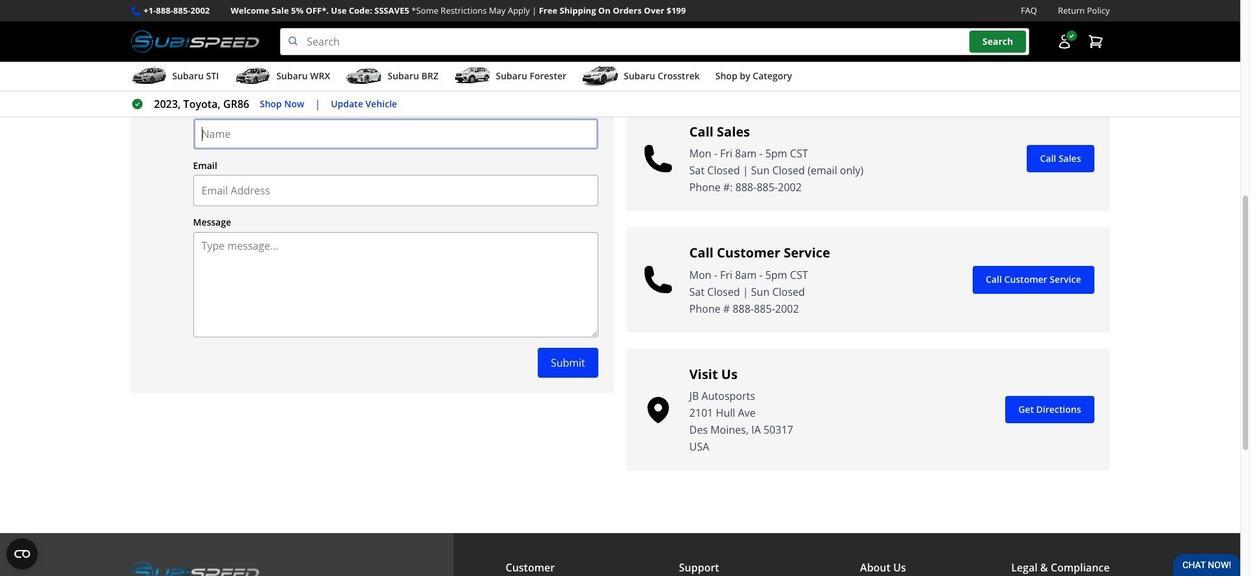 Task type: vqa. For each thing, say whether or not it's contained in the screenshot.
WRX
no



Task type: locate. For each thing, give the bounding box(es) containing it.
open widget image
[[7, 539, 38, 570]]

0 vertical spatial subispeed logo image
[[131, 28, 259, 55]]

1 vertical spatial subispeed logo image
[[131, 560, 259, 577]]

a subaru forester thumbnail image image
[[454, 67, 491, 86]]

a subaru brz thumbnail image image
[[346, 67, 382, 86]]

subispeed logo image
[[131, 28, 259, 55], [131, 560, 259, 577]]

a subaru sti thumbnail image image
[[131, 67, 167, 86]]

1 subispeed logo image from the top
[[131, 28, 259, 55]]



Task type: describe. For each thing, give the bounding box(es) containing it.
a subaru wrx thumbnail image image
[[235, 67, 271, 86]]

a subaru crosstrek thumbnail image image
[[582, 67, 619, 86]]

2 subispeed logo image from the top
[[131, 560, 259, 577]]

Message text field
[[193, 232, 598, 338]]

name text field
[[193, 118, 598, 150]]

button image
[[1057, 34, 1072, 50]]

Email Address text field
[[193, 175, 598, 207]]

search input field
[[280, 28, 1029, 55]]



